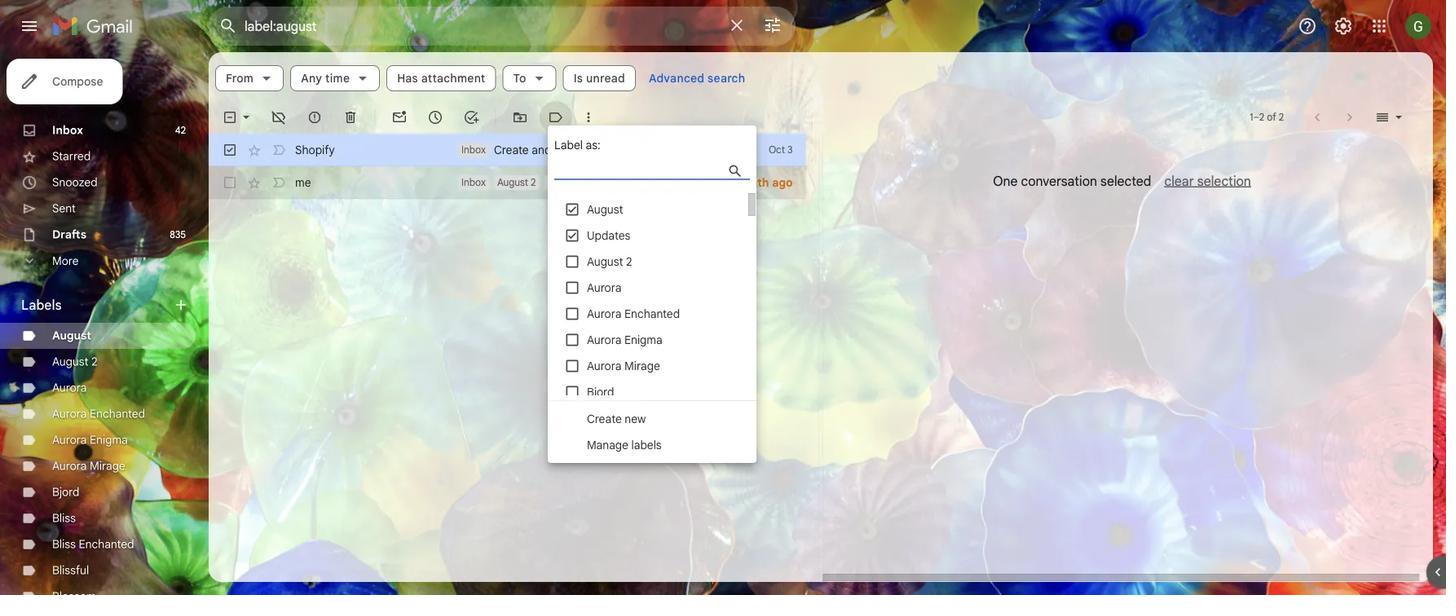 Task type: describe. For each thing, give the bounding box(es) containing it.
2 inside 'labels' navigation
[[91, 355, 97, 369]]

compose
[[52, 74, 103, 88]]

from
[[226, 71, 254, 85]]

clear selection link
[[1151, 173, 1251, 189]]

online
[[625, 143, 656, 157]]

1 horizontal spatial enigma
[[625, 333, 663, 347]]

manage
[[587, 438, 629, 452]]

remove label "august" image
[[271, 109, 287, 126]]

aurora mirage inside 'labels' navigation
[[52, 459, 125, 473]]

aurora enigma inside 'labels' navigation
[[52, 433, 128, 447]]

is unread button
[[563, 65, 636, 91]]

manage labels
[[587, 438, 662, 452]]

0 vertical spatial aurora mirage
[[587, 359, 660, 373]]

one
[[993, 173, 1018, 189]]

1 horizontal spatial aurora enigma
[[587, 333, 663, 347]]

aurora enigma link
[[52, 433, 128, 447]]

calls
[[602, 177, 623, 189]]

main content containing one conversation selected
[[209, 52, 1434, 582]]

aurora mirage link
[[52, 459, 125, 473]]

sent link
[[52, 201, 76, 216]]

snoozed 1 month ago
[[675, 175, 793, 190]]

from button
[[215, 65, 284, 91]]

sent
[[52, 201, 76, 216]]

conference
[[548, 177, 600, 189]]

august up aurora "link"
[[52, 355, 88, 369]]

ago
[[772, 175, 793, 190]]

aurora enchanted link
[[52, 407, 145, 421]]

drafts link
[[52, 228, 87, 242]]

one conversation selected
[[993, 173, 1151, 189]]

1 vertical spatial create
[[587, 412, 622, 426]]

mirage inside 'labels' navigation
[[90, 459, 125, 473]]

enchanted for aurora enchanted link on the bottom
[[90, 407, 145, 421]]

me
[[295, 175, 311, 190]]

august left conference
[[497, 177, 529, 189]]

clear
[[1164, 173, 1194, 189]]

search mail image
[[214, 11, 243, 41]]

report spam image
[[307, 109, 323, 126]]

bjord link
[[52, 485, 79, 500]]

labels heading
[[21, 297, 173, 313]]

labels
[[21, 297, 62, 313]]

835
[[170, 229, 186, 241]]

labels image
[[548, 109, 564, 126]]

has attachment
[[397, 71, 486, 85]]

1 shopify from the left
[[295, 143, 335, 157]]

bliss for bliss enchanted
[[52, 537, 76, 552]]

drafts
[[52, 228, 87, 242]]

selection
[[1197, 173, 1251, 189]]

0 vertical spatial enchanted
[[625, 307, 680, 321]]

2 shopify from the left
[[752, 143, 791, 157]]

starred
[[52, 149, 91, 164]]

manage
[[554, 143, 596, 157]]

row containing me
[[209, 166, 823, 199]]

inbox inside the inbox create and manage your online business with the shopify app
[[462, 144, 486, 156]]

1 vertical spatial august 2
[[587, 254, 632, 269]]

advanced search button
[[643, 64, 752, 93]]

snoozed for snoozed link in the top left of the page
[[52, 175, 98, 190]]

bliss link
[[52, 511, 76, 526]]

advanced
[[649, 71, 705, 85]]

aurora enchanted inside 'labels' navigation
[[52, 407, 145, 421]]

is unread
[[574, 71, 625, 85]]

create new
[[587, 412, 646, 426]]

labels navigation
[[0, 52, 209, 595]]

august up updates
[[587, 202, 623, 217]]

toggle split pane mode image
[[1375, 109, 1391, 126]]

row containing shopify
[[209, 134, 814, 166]]

blissful
[[52, 564, 89, 578]]



Task type: locate. For each thing, give the bounding box(es) containing it.
Search mail text field
[[245, 18, 718, 34]]

snoozed down starred link in the left of the page
[[52, 175, 98, 190]]

snooze image
[[427, 109, 444, 126]]

2 inside row
[[531, 177, 536, 189]]

bjord inside 'labels' navigation
[[52, 485, 79, 500]]

conversation
[[1021, 173, 1097, 189]]

time
[[325, 71, 350, 85]]

august 2 down updates
[[587, 254, 632, 269]]

1 vertical spatial mirage
[[90, 459, 125, 473]]

0 horizontal spatial august 2
[[52, 355, 97, 369]]

has
[[397, 71, 418, 85]]

enigma inside 'labels' navigation
[[90, 433, 128, 447]]

0 vertical spatial mirage
[[625, 359, 660, 373]]

1 horizontal spatial 2
[[531, 177, 536, 189]]

more button
[[0, 248, 196, 274]]

any time button
[[290, 65, 380, 91]]

snoozed for snoozed 1 month ago
[[675, 175, 723, 190]]

and
[[532, 143, 552, 157]]

1 vertical spatial bjord
[[52, 485, 79, 500]]

0 vertical spatial aurora enchanted
[[587, 307, 680, 321]]

0 vertical spatial august 2
[[497, 177, 536, 189]]

august 2
[[497, 177, 536, 189], [587, 254, 632, 269], [52, 355, 97, 369]]

enchanted for bliss enchanted link
[[79, 537, 134, 552]]

1 vertical spatial aurora enigma
[[52, 433, 128, 447]]

0 horizontal spatial create
[[494, 143, 529, 157]]

shopify right the
[[752, 143, 791, 157]]

enchanted
[[625, 307, 680, 321], [90, 407, 145, 421], [79, 537, 134, 552]]

create
[[494, 143, 529, 157], [587, 412, 622, 426]]

the
[[732, 143, 749, 157]]

1 horizontal spatial august 2
[[497, 177, 536, 189]]

0 vertical spatial bjord
[[587, 385, 614, 399]]

2 vertical spatial inbox
[[462, 177, 486, 189]]

shopify down report spam image
[[295, 143, 335, 157]]

0 vertical spatial inbox
[[52, 123, 83, 137]]

label as:
[[555, 138, 601, 152]]

is
[[574, 71, 583, 85]]

enigma down aurora enchanted link on the bottom
[[90, 433, 128, 447]]

main menu image
[[20, 16, 39, 36]]

any
[[301, 71, 322, 85]]

oct
[[769, 144, 785, 156]]

0 horizontal spatial aurora enchanted
[[52, 407, 145, 421]]

1 vertical spatial aurora enchanted
[[52, 407, 145, 421]]

bjord
[[587, 385, 614, 399], [52, 485, 79, 500]]

42
[[175, 124, 186, 137]]

1 horizontal spatial aurora enchanted
[[587, 307, 680, 321]]

1 row from the top
[[209, 134, 814, 166]]

settings image
[[1334, 16, 1354, 36]]

snoozed left "1"
[[675, 175, 723, 190]]

1 horizontal spatial create
[[587, 412, 622, 426]]

2 vertical spatial august 2
[[52, 355, 97, 369]]

clear selection
[[1164, 173, 1251, 189]]

0 vertical spatial 2
[[531, 177, 536, 189]]

august 2 inside 'labels' navigation
[[52, 355, 97, 369]]

august link
[[52, 329, 91, 343]]

1 vertical spatial enchanted
[[90, 407, 145, 421]]

1 horizontal spatial bjord
[[587, 385, 614, 399]]

Label-as menu open text field
[[555, 160, 781, 180]]

search
[[708, 71, 746, 85]]

2 row from the top
[[209, 166, 823, 199]]

3
[[788, 144, 793, 156]]

row down the and
[[209, 166, 823, 199]]

advanced search options image
[[757, 9, 789, 42]]

shopify
[[295, 143, 335, 157], [752, 143, 791, 157]]

more image
[[581, 109, 597, 126]]

aurora mirage up create new
[[587, 359, 660, 373]]

bliss down bjord link in the left of the page
[[52, 511, 76, 526]]

as:
[[586, 138, 601, 152]]

app
[[794, 143, 814, 157]]

conference calls
[[548, 177, 623, 189]]

selected
[[1101, 173, 1151, 189]]

2 snoozed from the left
[[675, 175, 723, 190]]

aurora
[[587, 281, 622, 295], [587, 307, 622, 321], [587, 333, 622, 347], [587, 359, 622, 373], [52, 381, 87, 395], [52, 407, 87, 421], [52, 433, 87, 447], [52, 459, 87, 473]]

label
[[555, 138, 583, 152]]

1 horizontal spatial snoozed
[[675, 175, 723, 190]]

starred link
[[52, 149, 91, 164]]

mirage up the new
[[625, 359, 660, 373]]

oct 3
[[769, 144, 793, 156]]

aurora enigma up create new
[[587, 333, 663, 347]]

inbox inside 'labels' navigation
[[52, 123, 83, 137]]

delete image
[[343, 109, 359, 126]]

august down updates
[[587, 254, 623, 269]]

None search field
[[209, 7, 796, 46]]

2 bliss from the top
[[52, 537, 76, 552]]

1 vertical spatial bliss
[[52, 537, 76, 552]]

aurora enigma up "aurora mirage" link
[[52, 433, 128, 447]]

inbox link
[[52, 123, 83, 137]]

inbox create and manage your online business with the shopify app
[[462, 143, 814, 157]]

mirage
[[625, 359, 660, 373], [90, 459, 125, 473]]

2 vertical spatial enchanted
[[79, 537, 134, 552]]

1 horizontal spatial aurora mirage
[[587, 359, 660, 373]]

business
[[659, 143, 704, 157]]

your
[[599, 143, 622, 157]]

bjord up create new
[[587, 385, 614, 399]]

move to image
[[512, 109, 528, 126]]

row
[[209, 134, 814, 166], [209, 166, 823, 199]]

snoozed inside 'labels' navigation
[[52, 175, 98, 190]]

updates
[[587, 228, 631, 243]]

1 vertical spatial 2
[[626, 254, 632, 269]]

new
[[625, 412, 646, 426]]

add to tasks image
[[463, 109, 480, 126]]

unread
[[586, 71, 625, 85]]

clear search image
[[721, 9, 754, 42]]

bliss
[[52, 511, 76, 526], [52, 537, 76, 552]]

None checkbox
[[222, 109, 238, 126]]

august 2 down the and
[[497, 177, 536, 189]]

1 vertical spatial enigma
[[90, 433, 128, 447]]

0 vertical spatial aurora enigma
[[587, 333, 663, 347]]

more
[[52, 254, 79, 268]]

aurora enchanted
[[587, 307, 680, 321], [52, 407, 145, 421]]

bliss for bliss link
[[52, 511, 76, 526]]

2 horizontal spatial august 2
[[587, 254, 632, 269]]

bjord up bliss link
[[52, 485, 79, 500]]

compose button
[[7, 59, 123, 104]]

0 horizontal spatial mirage
[[90, 459, 125, 473]]

1 horizontal spatial shopify
[[752, 143, 791, 157]]

snoozed link
[[52, 175, 98, 190]]

august 2 link
[[52, 355, 97, 369]]

inbox
[[52, 123, 83, 137], [462, 144, 486, 156], [462, 177, 486, 189]]

blissful link
[[52, 564, 89, 578]]

1
[[726, 175, 731, 190]]

gmail image
[[52, 10, 141, 42]]

2 down the and
[[531, 177, 536, 189]]

1 vertical spatial aurora mirage
[[52, 459, 125, 473]]

2 vertical spatial 2
[[91, 355, 97, 369]]

0 horizontal spatial shopify
[[295, 143, 335, 157]]

august
[[497, 177, 529, 189], [587, 202, 623, 217], [587, 254, 623, 269], [52, 329, 91, 343], [52, 355, 88, 369]]

1 vertical spatial inbox
[[462, 144, 486, 156]]

aurora mirage down aurora enigma link
[[52, 459, 125, 473]]

0 vertical spatial create
[[494, 143, 529, 157]]

labels
[[632, 438, 662, 452]]

2
[[531, 177, 536, 189], [626, 254, 632, 269], [91, 355, 97, 369]]

create up manage
[[587, 412, 622, 426]]

august 2 down august link
[[52, 355, 97, 369]]

mirage down aurora enigma link
[[90, 459, 125, 473]]

bliss enchanted link
[[52, 537, 134, 552]]

to
[[513, 71, 527, 85]]

1 horizontal spatial mirage
[[625, 359, 660, 373]]

1 snoozed from the left
[[52, 175, 98, 190]]

0 horizontal spatial aurora enigma
[[52, 433, 128, 447]]

to button
[[503, 65, 557, 91]]

month
[[734, 175, 770, 190]]

2 horizontal spatial 2
[[626, 254, 632, 269]]

2 down august link
[[91, 355, 97, 369]]

support image
[[1298, 16, 1318, 36]]

bliss down bliss link
[[52, 537, 76, 552]]

aurora mirage
[[587, 359, 660, 373], [52, 459, 125, 473]]

0 horizontal spatial enigma
[[90, 433, 128, 447]]

aurora enigma
[[587, 333, 663, 347], [52, 433, 128, 447]]

row down move to icon
[[209, 134, 814, 166]]

any time
[[301, 71, 350, 85]]

None checkbox
[[222, 142, 238, 158], [222, 175, 238, 191], [222, 142, 238, 158], [222, 175, 238, 191]]

0 horizontal spatial 2
[[91, 355, 97, 369]]

enigma up the new
[[625, 333, 663, 347]]

with
[[707, 143, 729, 157]]

snoozed
[[52, 175, 98, 190], [675, 175, 723, 190]]

has attachment button
[[387, 65, 496, 91]]

0 horizontal spatial snoozed
[[52, 175, 98, 190]]

august up august 2 "link" at left
[[52, 329, 91, 343]]

0 horizontal spatial aurora mirage
[[52, 459, 125, 473]]

2 down updates
[[626, 254, 632, 269]]

advanced search
[[649, 71, 746, 85]]

1 bliss from the top
[[52, 511, 76, 526]]

enigma
[[625, 333, 663, 347], [90, 433, 128, 447]]

create left the and
[[494, 143, 529, 157]]

bliss enchanted
[[52, 537, 134, 552]]

0 vertical spatial enigma
[[625, 333, 663, 347]]

attachment
[[421, 71, 486, 85]]

main content
[[209, 52, 1434, 582]]

0 vertical spatial bliss
[[52, 511, 76, 526]]

aurora link
[[52, 381, 87, 395]]

0 horizontal spatial bjord
[[52, 485, 79, 500]]



Task type: vqa. For each thing, say whether or not it's contained in the screenshot.
advice
no



